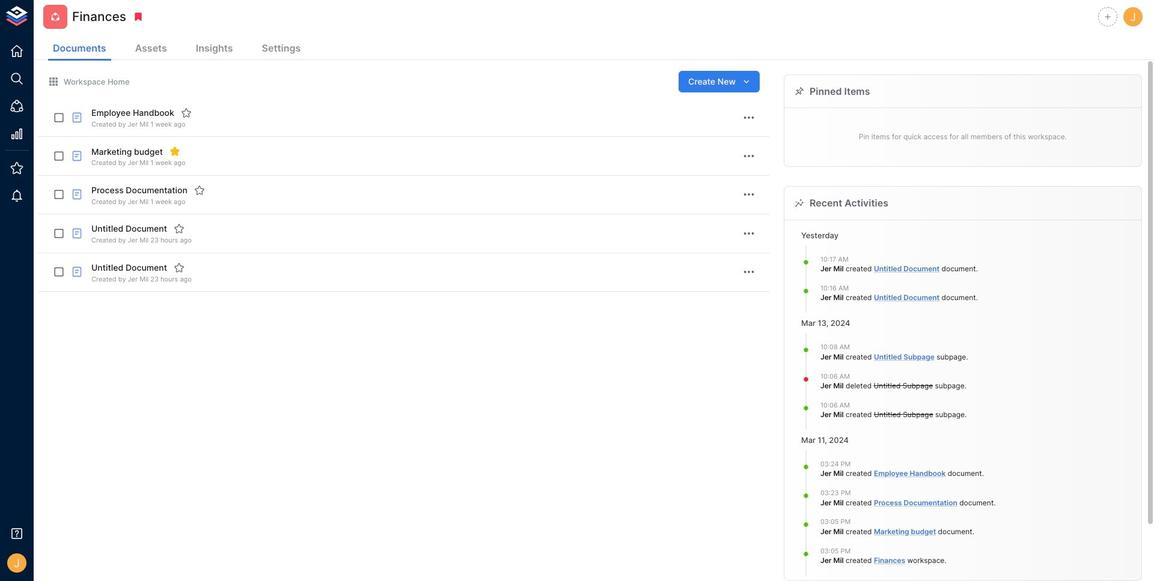 Task type: vqa. For each thing, say whether or not it's contained in the screenshot.
second Bookmark image from the top
no



Task type: describe. For each thing, give the bounding box(es) containing it.
2 vertical spatial favorite image
[[174, 262, 184, 273]]



Task type: locate. For each thing, give the bounding box(es) containing it.
favorite image
[[194, 185, 205, 196]]

1 vertical spatial favorite image
[[174, 224, 184, 235]]

0 vertical spatial favorite image
[[181, 108, 192, 118]]

remove favorite image
[[169, 146, 180, 157]]

favorite image
[[181, 108, 192, 118], [174, 224, 184, 235], [174, 262, 184, 273]]

remove bookmark image
[[133, 11, 144, 22]]



